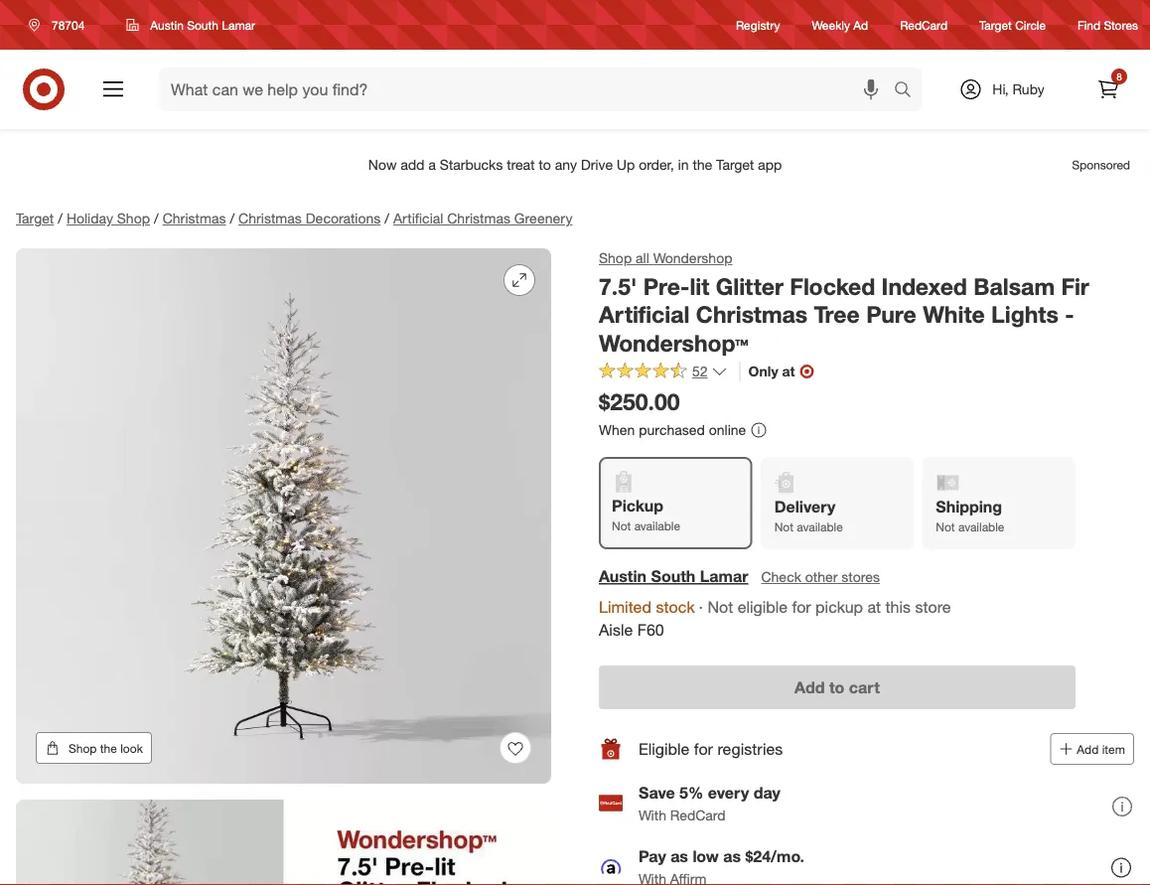 Task type: locate. For each thing, give the bounding box(es) containing it.
store
[[916, 598, 952, 617]]

add left item
[[1078, 742, 1099, 757]]

0 vertical spatial austin
[[150, 17, 184, 32]]

austin south lamar button
[[599, 566, 749, 588]]

0 horizontal spatial shop
[[69, 741, 97, 756]]

artificial down pre-
[[599, 301, 690, 329]]

/ left christmas link at the top left of page
[[154, 210, 159, 227]]

/ right christmas link at the top left of page
[[230, 210, 235, 227]]

0 horizontal spatial as
[[671, 847, 689, 866]]

78704
[[52, 17, 85, 32]]

shop left the
[[69, 741, 97, 756]]

/ right decorations
[[385, 210, 389, 227]]

1 horizontal spatial austin
[[599, 567, 647, 586]]

shop right holiday at the left top of page
[[117, 210, 150, 227]]

target link
[[16, 210, 54, 227]]

/ right target link
[[58, 210, 63, 227]]

christmas down glitter on the right
[[697, 301, 808, 329]]

christmas left greenery
[[447, 210, 511, 227]]

as
[[671, 847, 689, 866], [724, 847, 741, 866]]

artificial inside shop all wondershop 7.5' pre-lit glitter flocked indexed balsam fir artificial christmas tree pure white lights - wondershop™
[[599, 301, 690, 329]]

not inside the limited stock · not eligible for pickup at this store aisle f 60
[[708, 598, 734, 617]]

for
[[793, 598, 812, 617], [695, 739, 713, 759]]

2 / from the left
[[154, 210, 159, 227]]

christmas right holiday shop link
[[163, 210, 226, 227]]

shop
[[117, 210, 150, 227], [599, 249, 632, 267], [69, 741, 97, 756]]

shop inside shop all wondershop 7.5' pre-lit glitter flocked indexed balsam fir artificial christmas tree pure white lights - wondershop™
[[599, 249, 632, 267]]

8
[[1117, 70, 1123, 82]]

1 horizontal spatial lamar
[[700, 567, 749, 586]]

available inside pickup not available
[[635, 519, 681, 534]]

available inside shipping not available
[[959, 520, 1005, 535]]

shop for shop all wondershop 7.5' pre-lit glitter flocked indexed balsam fir artificial christmas tree pure white lights - wondershop™
[[599, 249, 632, 267]]

1 horizontal spatial austin south lamar
[[599, 567, 749, 586]]

5%
[[680, 783, 704, 803]]

1 vertical spatial austin
[[599, 567, 647, 586]]

target circle link
[[980, 16, 1047, 33]]

0 vertical spatial artificial
[[393, 210, 444, 227]]

0 vertical spatial for
[[793, 598, 812, 617]]

redcard
[[901, 17, 948, 32], [671, 806, 726, 824]]

artificial right decorations
[[393, 210, 444, 227]]

1 vertical spatial south
[[651, 567, 696, 586]]

save 5% every day with redcard
[[639, 783, 781, 824]]

not
[[612, 519, 631, 534], [775, 520, 794, 535], [936, 520, 956, 535], [708, 598, 734, 617]]

0 vertical spatial shop
[[117, 210, 150, 227]]

aisle
[[599, 621, 633, 640]]

8 link
[[1087, 68, 1131, 111]]

0 horizontal spatial at
[[783, 363, 796, 380]]

not inside delivery not available
[[775, 520, 794, 535]]

at
[[783, 363, 796, 380], [868, 598, 882, 617]]

target left circle
[[980, 17, 1013, 32]]

1 as from the left
[[671, 847, 689, 866]]

as right low
[[724, 847, 741, 866]]

austin inside button
[[599, 567, 647, 586]]

1 horizontal spatial as
[[724, 847, 741, 866]]

add left to
[[795, 678, 825, 697]]

weekly
[[812, 17, 851, 32]]

every
[[708, 783, 750, 803]]

1 / from the left
[[58, 210, 63, 227]]

not right the ·
[[708, 598, 734, 617]]

1 vertical spatial shop
[[599, 249, 632, 267]]

austin inside dropdown button
[[150, 17, 184, 32]]

available down shipping
[[959, 520, 1005, 535]]

1 horizontal spatial shop
[[117, 210, 150, 227]]

pickup not available
[[612, 496, 681, 534]]

austin south lamar inside austin south lamar dropdown button
[[150, 17, 255, 32]]

shop inside image gallery element
[[69, 741, 97, 756]]

search button
[[885, 68, 933, 115]]

find stores link
[[1078, 16, 1139, 33]]

ad
[[854, 17, 869, 32]]

austin right "78704"
[[150, 17, 184, 32]]

for inside the limited stock · not eligible for pickup at this store aisle f 60
[[793, 598, 812, 617]]

pickup
[[612, 496, 664, 515]]

shop the look link
[[36, 732, 152, 764]]

shop all wondershop 7.5' pre-lit glitter flocked indexed balsam fir artificial christmas tree pure white lights - wondershop™
[[599, 249, 1090, 357]]

austin south lamar button
[[114, 7, 268, 43]]

1 vertical spatial for
[[695, 739, 713, 759]]

not inside pickup not available
[[612, 519, 631, 534]]

day
[[754, 783, 781, 803]]

online
[[709, 421, 747, 439]]

1 horizontal spatial target
[[980, 17, 1013, 32]]

1 horizontal spatial for
[[793, 598, 812, 617]]

1 horizontal spatial artificial
[[599, 301, 690, 329]]

0 horizontal spatial south
[[187, 17, 219, 32]]

available down delivery
[[797, 520, 844, 535]]

at right the only on the right of the page
[[783, 363, 796, 380]]

eligible
[[738, 598, 788, 617]]

look
[[120, 741, 143, 756]]

for down check other stores button in the bottom right of the page
[[793, 598, 812, 617]]

0 horizontal spatial artificial
[[393, 210, 444, 227]]

0 vertical spatial add
[[795, 678, 825, 697]]

0 horizontal spatial available
[[635, 519, 681, 534]]

1 vertical spatial at
[[868, 598, 882, 617]]

save
[[639, 783, 675, 803]]

1 horizontal spatial available
[[797, 520, 844, 535]]

christmas
[[163, 210, 226, 227], [239, 210, 302, 227], [447, 210, 511, 227], [697, 301, 808, 329]]

shop for shop the look
[[69, 741, 97, 756]]

2 horizontal spatial available
[[959, 520, 1005, 535]]

0 horizontal spatial add
[[795, 678, 825, 697]]

f
[[638, 621, 647, 640]]

not down pickup
[[612, 519, 631, 534]]

0 horizontal spatial for
[[695, 739, 713, 759]]

tree
[[814, 301, 860, 329]]

add inside add item button
[[1078, 742, 1099, 757]]

target circle
[[980, 17, 1047, 32]]

weekly ad link
[[812, 16, 869, 33]]

1 vertical spatial target
[[16, 210, 54, 227]]

/
[[58, 210, 63, 227], [154, 210, 159, 227], [230, 210, 235, 227], [385, 210, 389, 227]]

for right eligible
[[695, 739, 713, 759]]

3 / from the left
[[230, 210, 235, 227]]

stock
[[656, 598, 695, 617]]

0 vertical spatial austin south lamar
[[150, 17, 255, 32]]

0 horizontal spatial redcard
[[671, 806, 726, 824]]

0 horizontal spatial lamar
[[222, 17, 255, 32]]

add inside add to cart button
[[795, 678, 825, 697]]

balsam
[[974, 272, 1056, 300]]

redcard down the 5%
[[671, 806, 726, 824]]

redcard right ad
[[901, 17, 948, 32]]

stores
[[842, 569, 880, 586]]

advertisement region
[[0, 141, 1151, 189]]

0 vertical spatial target
[[980, 17, 1013, 32]]

registry link
[[736, 16, 781, 33]]

item
[[1103, 742, 1126, 757]]

not inside shipping not available
[[936, 520, 956, 535]]

2 vertical spatial shop
[[69, 741, 97, 756]]

2 horizontal spatial shop
[[599, 249, 632, 267]]

not down shipping
[[936, 520, 956, 535]]

target
[[980, 17, 1013, 32], [16, 210, 54, 227]]

1 horizontal spatial add
[[1078, 742, 1099, 757]]

0 horizontal spatial target
[[16, 210, 54, 227]]

0 vertical spatial south
[[187, 17, 219, 32]]

limited
[[599, 598, 652, 617]]

indexed
[[882, 272, 968, 300]]

1 vertical spatial add
[[1078, 742, 1099, 757]]

1 vertical spatial artificial
[[599, 301, 690, 329]]

shop left all
[[599, 249, 632, 267]]

south inside austin south lamar button
[[651, 567, 696, 586]]

available inside delivery not available
[[797, 520, 844, 535]]

What can we help you find? suggestions appear below search field
[[159, 68, 899, 111]]

0 horizontal spatial austin south lamar
[[150, 17, 255, 32]]

other
[[806, 569, 838, 586]]

at inside the limited stock · not eligible for pickup at this store aisle f 60
[[868, 598, 882, 617]]

austin up limited
[[599, 567, 647, 586]]

add
[[795, 678, 825, 697], [1078, 742, 1099, 757]]

fir
[[1062, 272, 1090, 300]]

austin south lamar
[[150, 17, 255, 32], [599, 567, 749, 586]]

available down pickup
[[635, 519, 681, 534]]

2 as from the left
[[724, 847, 741, 866]]

1 horizontal spatial redcard
[[901, 17, 948, 32]]

artificial
[[393, 210, 444, 227], [599, 301, 690, 329]]

at left this
[[868, 598, 882, 617]]

1 vertical spatial redcard
[[671, 806, 726, 824]]

target for target / holiday shop / christmas / christmas decorations / artificial christmas greenery
[[16, 210, 54, 227]]

target / holiday shop / christmas / christmas decorations / artificial christmas greenery
[[16, 210, 573, 227]]

target left holiday at the left top of page
[[16, 210, 54, 227]]

austin
[[150, 17, 184, 32], [599, 567, 647, 586]]

pickup
[[816, 598, 864, 617]]

1 horizontal spatial at
[[868, 598, 882, 617]]

not down delivery
[[775, 520, 794, 535]]

stores
[[1105, 17, 1139, 32]]

available
[[635, 519, 681, 534], [797, 520, 844, 535], [959, 520, 1005, 535]]

1 vertical spatial lamar
[[700, 567, 749, 586]]

0 horizontal spatial austin
[[150, 17, 184, 32]]

1 horizontal spatial south
[[651, 567, 696, 586]]

as left low
[[671, 847, 689, 866]]

0 vertical spatial lamar
[[222, 17, 255, 32]]

white
[[923, 301, 986, 329]]



Task type: describe. For each thing, give the bounding box(es) containing it.
flocked
[[790, 272, 876, 300]]

shop the look
[[69, 741, 143, 756]]

low
[[693, 847, 719, 866]]

wondershop™
[[599, 329, 749, 357]]

hi, ruby
[[993, 80, 1045, 98]]

add item button
[[1051, 733, 1135, 765]]

image gallery element
[[16, 248, 552, 885]]

-
[[1066, 301, 1075, 329]]

eligible for registries
[[639, 739, 783, 759]]

pure
[[867, 301, 917, 329]]

eligible
[[639, 739, 690, 759]]

all
[[636, 249, 650, 267]]

redcard link
[[901, 16, 948, 33]]

limited stock · not eligible for pickup at this store aisle f 60
[[599, 598, 952, 640]]

add to cart button
[[599, 666, 1076, 709]]

search
[[885, 82, 933, 101]]

78704 button
[[16, 7, 106, 43]]

glitter
[[716, 272, 784, 300]]

1 vertical spatial austin south lamar
[[599, 567, 749, 586]]

0 vertical spatial redcard
[[901, 17, 948, 32]]

greenery
[[515, 210, 573, 227]]

·
[[699, 598, 704, 617]]

pre-
[[644, 272, 690, 300]]

$250.00
[[599, 388, 680, 416]]

only at
[[749, 363, 796, 380]]

artificial christmas greenery link
[[393, 210, 573, 227]]

holiday shop link
[[67, 210, 150, 227]]

delivery not available
[[775, 497, 844, 535]]

shipping
[[936, 497, 1003, 516]]

not for shipping
[[936, 520, 956, 535]]

52
[[693, 363, 708, 380]]

purchased
[[639, 421, 705, 439]]

add item
[[1078, 742, 1126, 757]]

not for delivery
[[775, 520, 794, 535]]

only
[[749, 363, 779, 380]]

the
[[100, 741, 117, 756]]

not for pickup
[[612, 519, 631, 534]]

circle
[[1016, 17, 1047, 32]]

0 vertical spatial at
[[783, 363, 796, 380]]

to
[[830, 678, 845, 697]]

when purchased online
[[599, 421, 747, 439]]

lights
[[992, 301, 1059, 329]]

7.5'
[[599, 272, 637, 300]]

check other stores
[[762, 569, 880, 586]]

7.5&#39; pre-lit glitter flocked indexed balsam fir artificial christmas tree pure white lights - wondershop&#8482;, 1 of 10 image
[[16, 248, 552, 784]]

christmas inside shop all wondershop 7.5' pre-lit glitter flocked indexed balsam fir artificial christmas tree pure white lights - wondershop™
[[697, 301, 808, 329]]

hi,
[[993, 80, 1009, 98]]

christmas decorations link
[[239, 210, 381, 227]]

lamar inside dropdown button
[[222, 17, 255, 32]]

available for shipping
[[959, 520, 1005, 535]]

find stores
[[1078, 17, 1139, 32]]

lit
[[690, 272, 710, 300]]

target for target circle
[[980, 17, 1013, 32]]

decorations
[[306, 210, 381, 227]]

with
[[639, 806, 667, 824]]

christmas left decorations
[[239, 210, 302, 227]]

christmas link
[[163, 210, 226, 227]]

add for add to cart
[[795, 678, 825, 697]]

52 link
[[599, 362, 728, 385]]

lamar inside button
[[700, 567, 749, 586]]

shipping not available
[[936, 497, 1005, 535]]

available for delivery
[[797, 520, 844, 535]]

redcard inside save 5% every day with redcard
[[671, 806, 726, 824]]

ruby
[[1013, 80, 1045, 98]]

$24/mo.
[[746, 847, 805, 866]]

find
[[1078, 17, 1101, 32]]

check other stores button
[[761, 567, 881, 588]]

south inside austin south lamar dropdown button
[[187, 17, 219, 32]]

check
[[762, 569, 802, 586]]

pay
[[639, 847, 667, 866]]

registry
[[736, 17, 781, 32]]

add to cart
[[795, 678, 880, 697]]

delivery
[[775, 497, 836, 516]]

available for pickup
[[635, 519, 681, 534]]

4 / from the left
[[385, 210, 389, 227]]

weekly ad
[[812, 17, 869, 32]]

registries
[[718, 739, 783, 759]]

holiday
[[67, 210, 113, 227]]

wondershop
[[654, 249, 733, 267]]

add for add item
[[1078, 742, 1099, 757]]

this
[[886, 598, 911, 617]]

pay as low as $24/mo.
[[639, 847, 805, 866]]

cart
[[849, 678, 880, 697]]

when
[[599, 421, 635, 439]]



Task type: vqa. For each thing, say whether or not it's contained in the screenshot.
Hi, Ruby
yes



